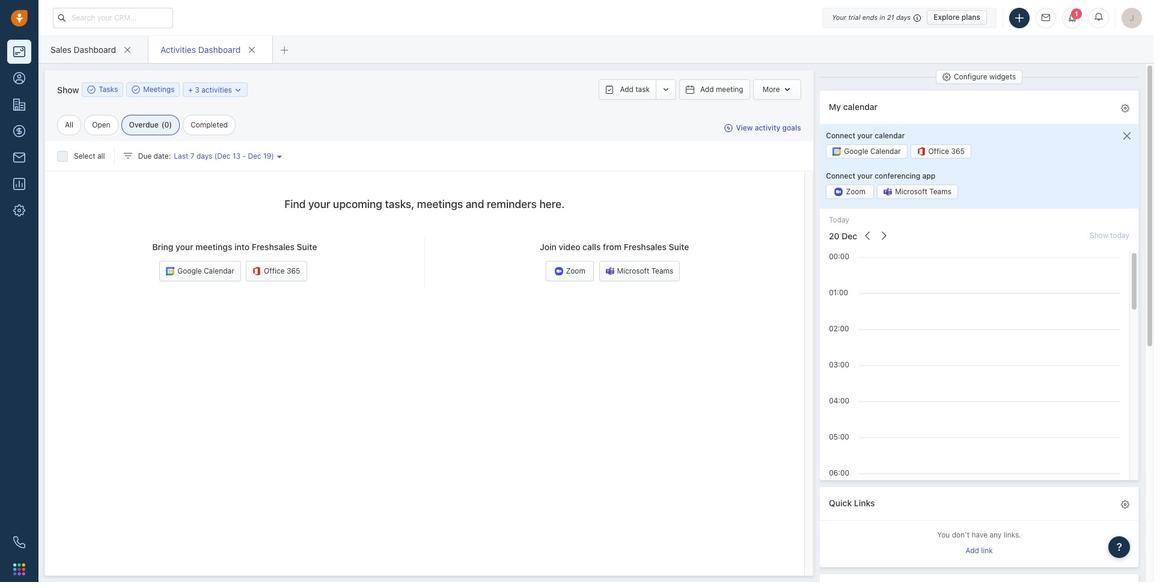 Task type: locate. For each thing, give the bounding box(es) containing it.
0 vertical spatial google calendar
[[844, 147, 901, 156]]

google calendar button down bring your meetings into freshsales suite
[[160, 261, 241, 281]]

your for meetings
[[176, 242, 193, 252]]

0 horizontal spatial microsoft
[[617, 266, 650, 275]]

microsoft teams for the topmost zoom "button"
[[896, 187, 952, 196]]

1 horizontal spatial microsoft teams button
[[877, 184, 958, 199]]

0 horizontal spatial office 365 button
[[246, 261, 307, 281]]

0 horizontal spatial dashboard
[[74, 44, 116, 54]]

phone image
[[13, 536, 25, 548]]

1 vertical spatial microsoft teams
[[617, 266, 674, 275]]

microsoft teams down app
[[896, 187, 952, 196]]

0 horizontal spatial office
[[264, 266, 285, 275]]

microsoft teams button down join video calls from freshsales suite
[[599, 261, 680, 281]]

trial
[[849, 13, 861, 21]]

0 horizontal spatial dec
[[217, 151, 231, 161]]

0 horizontal spatial meetings
[[196, 242, 232, 252]]

365
[[952, 147, 965, 156], [287, 266, 300, 275]]

0 horizontal spatial calendar
[[204, 266, 234, 275]]

0 horizontal spatial microsoft teams
[[617, 266, 674, 275]]

1 vertical spatial google
[[178, 266, 202, 275]]

0 vertical spatial microsoft teams
[[896, 187, 952, 196]]

teams
[[930, 187, 952, 196], [652, 266, 674, 275]]

+ 3 activities link
[[188, 84, 242, 95]]

dec left 13
[[217, 151, 231, 161]]

1 horizontal spatial freshsales
[[624, 242, 667, 252]]

zoom down connect your conferencing app
[[846, 187, 866, 196]]

and
[[466, 198, 484, 210]]

1 horizontal spatial google calendar
[[844, 147, 901, 156]]

microsoft teams for bottom zoom "button"
[[617, 266, 674, 275]]

1 horizontal spatial meetings
[[417, 198, 463, 210]]

microsoft teams button down app
[[877, 184, 958, 199]]

1 vertical spatial connect
[[826, 171, 856, 180]]

days right 21
[[897, 13, 911, 21]]

0 vertical spatial office 365
[[929, 147, 965, 156]]

0 horizontal spatial office 365
[[264, 266, 300, 275]]

05:00
[[829, 432, 850, 441]]

microsoft teams down join video calls from freshsales suite
[[617, 266, 674, 275]]

join video calls from freshsales suite
[[540, 242, 689, 252]]

0 horizontal spatial days
[[197, 151, 212, 161]]

0 horizontal spatial microsoft teams button
[[599, 261, 680, 281]]

zoom button up today
[[826, 184, 874, 199]]

1 horizontal spatial google
[[844, 147, 869, 156]]

2 connect from the top
[[826, 171, 856, 180]]

add task
[[620, 85, 650, 94]]

0 vertical spatial teams
[[930, 187, 952, 196]]

1 vertical spatial office 365 button
[[246, 261, 307, 281]]

add left meeting
[[701, 85, 714, 94]]

reminders
[[487, 198, 537, 210]]

zoom down video
[[566, 266, 586, 275]]

1 horizontal spatial dec
[[248, 151, 261, 161]]

1 vertical spatial google calendar
[[178, 266, 234, 275]]

configure widgets
[[954, 72, 1016, 81]]

your for conferencing
[[858, 171, 873, 180]]

add meeting button
[[680, 79, 750, 100]]

1 vertical spatial microsoft
[[617, 266, 650, 275]]

1 vertical spatial 365
[[287, 266, 300, 275]]

)
[[169, 120, 172, 129], [271, 151, 274, 161]]

calendar right my
[[844, 101, 878, 112]]

due date:
[[138, 151, 171, 161]]

zoom button down video
[[546, 261, 594, 281]]

google calendar for meetings
[[178, 266, 234, 275]]

any
[[990, 530, 1002, 539]]

google calendar down bring your meetings into freshsales suite
[[178, 266, 234, 275]]

0 horizontal spatial 365
[[287, 266, 300, 275]]

0 vertical spatial office 365 button
[[911, 144, 972, 159]]

dec right -
[[248, 151, 261, 161]]

01:00
[[829, 288, 848, 297]]

view activity goals link
[[725, 123, 801, 133]]

open
[[92, 120, 110, 129]]

dec right 20
[[842, 231, 858, 241]]

+ 3 activities
[[188, 85, 232, 94]]

office 365 button
[[911, 144, 972, 159], [246, 261, 307, 281]]

tasks
[[99, 85, 118, 94]]

0 horizontal spatial zoom button
[[546, 261, 594, 281]]

dashboard up activities
[[198, 44, 241, 54]]

down image
[[234, 86, 242, 94]]

office for meetings
[[264, 266, 285, 275]]

2 horizontal spatial dec
[[842, 231, 858, 241]]

freshsales for from
[[624, 242, 667, 252]]

office 365 for connect your calendar
[[929, 147, 965, 156]]

1 horizontal spatial office 365 button
[[911, 144, 972, 159]]

0 vertical spatial office
[[929, 147, 950, 156]]

connect up today
[[826, 171, 856, 180]]

1 horizontal spatial zoom
[[846, 187, 866, 196]]

office 365 up app
[[929, 147, 965, 156]]

0 vertical spatial google calendar button
[[826, 144, 908, 159]]

microsoft for bottom zoom "button"
[[617, 266, 650, 275]]

add
[[620, 85, 634, 94], [701, 85, 714, 94], [966, 546, 980, 555]]

google calendar
[[844, 147, 901, 156], [178, 266, 234, 275]]

connect your calendar
[[826, 131, 905, 140]]

google calendar button
[[826, 144, 908, 159], [160, 261, 241, 281]]

more button
[[753, 79, 801, 100], [753, 79, 801, 100]]

connect down my
[[826, 131, 856, 140]]

0 horizontal spatial teams
[[652, 266, 674, 275]]

microsoft down conferencing at the right of page
[[896, 187, 928, 196]]

more
[[763, 85, 780, 94]]

0 vertical spatial google
[[844, 147, 869, 156]]

0 vertical spatial microsoft
[[896, 187, 928, 196]]

have
[[972, 530, 988, 539]]

0 vertical spatial 365
[[952, 147, 965, 156]]

freshsales
[[252, 242, 295, 252], [624, 242, 667, 252]]

your right "bring"
[[176, 242, 193, 252]]

freshsales right from
[[624, 242, 667, 252]]

1 vertical spatial )
[[271, 151, 274, 161]]

google
[[844, 147, 869, 156], [178, 266, 202, 275]]

office
[[929, 147, 950, 156], [264, 266, 285, 275]]

1 horizontal spatial microsoft teams
[[896, 187, 952, 196]]

1 vertical spatial days
[[197, 151, 212, 161]]

microsoft teams
[[896, 187, 952, 196], [617, 266, 674, 275]]

suite
[[297, 242, 317, 252], [669, 242, 689, 252]]

from
[[603, 242, 622, 252]]

your right find
[[308, 198, 331, 210]]

teams down join video calls from freshsales suite
[[652, 266, 674, 275]]

dashboard for sales dashboard
[[74, 44, 116, 54]]

1 vertical spatial office 365
[[264, 266, 300, 275]]

1 horizontal spatial google calendar button
[[826, 144, 908, 159]]

microsoft down join video calls from freshsales suite
[[617, 266, 650, 275]]

( right overdue
[[162, 120, 164, 129]]

1 horizontal spatial microsoft
[[896, 187, 928, 196]]

1 horizontal spatial dashboard
[[198, 44, 241, 54]]

office 365 down bring your meetings into freshsales suite
[[264, 266, 300, 275]]

1 horizontal spatial 365
[[952, 147, 965, 156]]

1 vertical spatial calendar
[[204, 266, 234, 275]]

microsoft teams button for the topmost zoom "button"
[[877, 184, 958, 199]]

add for add task
[[620, 85, 634, 94]]

+
[[188, 85, 193, 94]]

office 365 button for bring your meetings into freshsales suite
[[246, 261, 307, 281]]

) right overdue
[[169, 120, 172, 129]]

0 vertical spatial (
[[162, 120, 164, 129]]

select
[[74, 151, 95, 161]]

google calendar for calendar
[[844, 147, 901, 156]]

0 vertical spatial connect
[[826, 131, 856, 140]]

0 horizontal spatial freshsales
[[252, 242, 295, 252]]

1 connect from the top
[[826, 131, 856, 140]]

( left 13
[[214, 151, 217, 161]]

dashboard right sales
[[74, 44, 116, 54]]

0 horizontal spatial (
[[162, 120, 164, 129]]

0 vertical spatial microsoft teams button
[[877, 184, 958, 199]]

) right -
[[271, 151, 274, 161]]

0 horizontal spatial google calendar button
[[160, 261, 241, 281]]

1 vertical spatial meetings
[[196, 242, 232, 252]]

office down bring your meetings into freshsales suite
[[264, 266, 285, 275]]

1 vertical spatial office
[[264, 266, 285, 275]]

dashboard
[[74, 44, 116, 54], [198, 44, 241, 54]]

0 vertical spatial )
[[169, 120, 172, 129]]

0 horizontal spatial )
[[169, 120, 172, 129]]

calendar down bring your meetings into freshsales suite
[[204, 266, 234, 275]]

1 horizontal spatial calendar
[[871, 147, 901, 156]]

google down bring your meetings into freshsales suite
[[178, 266, 202, 275]]

office 365 button down into
[[246, 261, 307, 281]]

0 vertical spatial calendar
[[871, 147, 901, 156]]

suite for join video calls from freshsales suite
[[669, 242, 689, 252]]

1 horizontal spatial office
[[929, 147, 950, 156]]

microsoft teams button
[[877, 184, 958, 199], [599, 261, 680, 281]]

0 vertical spatial zoom
[[846, 187, 866, 196]]

add left link
[[966, 546, 980, 555]]

2 dashboard from the left
[[198, 44, 241, 54]]

0 horizontal spatial add
[[620, 85, 634, 94]]

ends
[[863, 13, 878, 21]]

1 horizontal spatial (
[[214, 151, 217, 161]]

1 horizontal spatial teams
[[930, 187, 952, 196]]

0 vertical spatial calendar
[[844, 101, 878, 112]]

1 suite from the left
[[297, 242, 317, 252]]

1 horizontal spatial days
[[897, 13, 911, 21]]

1 vertical spatial google calendar button
[[160, 261, 241, 281]]

calendar up conferencing at the right of page
[[875, 131, 905, 140]]

freshsales right into
[[252, 242, 295, 252]]

meetings left and
[[417, 198, 463, 210]]

send email image
[[1042, 14, 1051, 22]]

your
[[858, 131, 873, 140], [858, 171, 873, 180], [308, 198, 331, 210], [176, 242, 193, 252]]

office 365
[[929, 147, 965, 156], [264, 266, 300, 275]]

2 horizontal spatial add
[[966, 546, 980, 555]]

add link link
[[966, 545, 993, 558]]

days right the "7" at the top
[[197, 151, 212, 161]]

connect
[[826, 131, 856, 140], [826, 171, 856, 180]]

plans
[[962, 13, 981, 22]]

meeting
[[716, 85, 744, 94]]

meetings left into
[[196, 242, 232, 252]]

google down connect your calendar
[[844, 147, 869, 156]]

google for connect
[[844, 147, 869, 156]]

add left task
[[620, 85, 634, 94]]

google calendar down connect your calendar
[[844, 147, 901, 156]]

-
[[243, 151, 246, 161]]

activity
[[755, 124, 781, 133]]

2 suite from the left
[[669, 242, 689, 252]]

office for calendar
[[929, 147, 950, 156]]

explore plans link
[[927, 10, 987, 25]]

calendar
[[871, 147, 901, 156], [204, 266, 234, 275]]

office up app
[[929, 147, 950, 156]]

2 freshsales from the left
[[624, 242, 667, 252]]

calendar up connect your conferencing app
[[871, 147, 901, 156]]

your for calendar
[[858, 131, 873, 140]]

0 horizontal spatial zoom
[[566, 266, 586, 275]]

add inside button
[[620, 85, 634, 94]]

1 vertical spatial zoom
[[566, 266, 586, 275]]

1 dashboard from the left
[[74, 44, 116, 54]]

1 vertical spatial teams
[[652, 266, 674, 275]]

your down the "my calendar"
[[858, 131, 873, 140]]

quick links
[[829, 498, 875, 508]]

office 365 button up app
[[911, 144, 972, 159]]

1 horizontal spatial suite
[[669, 242, 689, 252]]

0 vertical spatial zoom button
[[826, 184, 874, 199]]

add inside "button"
[[701, 85, 714, 94]]

1 horizontal spatial office 365
[[929, 147, 965, 156]]

1 vertical spatial (
[[214, 151, 217, 161]]

days
[[897, 13, 911, 21], [197, 151, 212, 161]]

0 horizontal spatial google calendar
[[178, 266, 234, 275]]

teams down app
[[930, 187, 952, 196]]

13
[[233, 151, 241, 161]]

00:00
[[829, 252, 850, 261]]

meetings
[[417, 198, 463, 210], [196, 242, 232, 252]]

google calendar button for meetings
[[160, 261, 241, 281]]

1 horizontal spatial zoom button
[[826, 184, 874, 199]]

1 vertical spatial microsoft teams button
[[599, 261, 680, 281]]

your left conferencing at the right of page
[[858, 171, 873, 180]]

freshsales for into
[[252, 242, 295, 252]]

upcoming
[[333, 198, 382, 210]]

add task button
[[599, 79, 656, 100]]

0 horizontal spatial google
[[178, 266, 202, 275]]

you
[[938, 530, 950, 539]]

google calendar button down connect your calendar
[[826, 144, 908, 159]]

365 for bring your meetings into freshsales suite
[[287, 266, 300, 275]]

1 horizontal spatial add
[[701, 85, 714, 94]]

1 freshsales from the left
[[252, 242, 295, 252]]

0 horizontal spatial suite
[[297, 242, 317, 252]]



Task type: vqa. For each thing, say whether or not it's contained in the screenshot.
conversations.
no



Task type: describe. For each thing, give the bounding box(es) containing it.
widgets
[[990, 72, 1016, 81]]

google for bring
[[178, 266, 202, 275]]

calendar for calendar
[[871, 147, 901, 156]]

due
[[138, 151, 152, 161]]

add link
[[966, 546, 993, 555]]

0
[[164, 120, 169, 129]]

add for add meeting
[[701, 85, 714, 94]]

completed
[[191, 120, 228, 129]]

microsoft for the topmost zoom "button"
[[896, 187, 928, 196]]

suite for bring your meetings into freshsales suite
[[297, 242, 317, 252]]

0 vertical spatial meetings
[[417, 198, 463, 210]]

connect for connect your conferencing app
[[826, 171, 856, 180]]

last 7 days ( dec 13 - dec 19 )
[[174, 151, 274, 161]]

in
[[880, 13, 886, 21]]

bring your meetings into freshsales suite
[[152, 242, 317, 252]]

21
[[887, 13, 895, 21]]

quick
[[829, 498, 852, 508]]

calls
[[583, 242, 601, 252]]

teams for bottom zoom "button"
[[652, 266, 674, 275]]

20
[[829, 231, 840, 241]]

conferencing
[[875, 171, 921, 180]]

today
[[829, 215, 850, 224]]

calendar for meetings
[[204, 266, 234, 275]]

1 vertical spatial zoom button
[[546, 261, 594, 281]]

1 link
[[1063, 8, 1083, 28]]

1 horizontal spatial )
[[271, 151, 274, 161]]

configure
[[954, 72, 988, 81]]

Search your CRM... text field
[[53, 8, 173, 28]]

explore plans
[[934, 13, 981, 22]]

1
[[1075, 10, 1079, 17]]

select all
[[74, 151, 105, 161]]

activities
[[202, 85, 232, 94]]

all
[[65, 120, 73, 129]]

tasks,
[[385, 198, 415, 210]]

365 for connect your calendar
[[952, 147, 965, 156]]

3
[[195, 85, 200, 94]]

your trial ends in 21 days
[[832, 13, 911, 21]]

your for upcoming
[[308, 198, 331, 210]]

configure widgets button
[[936, 70, 1023, 84]]

video
[[559, 242, 581, 252]]

find your upcoming tasks, meetings and reminders here.
[[285, 198, 565, 210]]

here.
[[540, 198, 565, 210]]

freshworks switcher image
[[13, 563, 25, 575]]

add for add link
[[966, 546, 980, 555]]

activities dashboard
[[161, 44, 241, 54]]

into
[[235, 242, 250, 252]]

app
[[923, 171, 936, 180]]

overdue
[[129, 120, 159, 129]]

activities
[[161, 44, 196, 54]]

show
[[57, 84, 79, 95]]

all
[[97, 151, 105, 161]]

phone element
[[7, 530, 31, 554]]

19
[[263, 151, 271, 161]]

zoom for bottom zoom "button"
[[566, 266, 586, 275]]

teams for the topmost zoom "button"
[[930, 187, 952, 196]]

google calendar button for calendar
[[826, 144, 908, 159]]

connect for connect your calendar
[[826, 131, 856, 140]]

microsoft teams button for bottom zoom "button"
[[599, 261, 680, 281]]

you don't have any links.
[[938, 530, 1022, 539]]

04:00
[[829, 396, 850, 405]]

7
[[190, 151, 195, 161]]

02:00
[[829, 324, 849, 333]]

office 365 for bring your meetings into freshsales suite
[[264, 266, 300, 275]]

office 365 button for connect your calendar
[[911, 144, 972, 159]]

don't
[[952, 530, 970, 539]]

your
[[832, 13, 847, 21]]

last
[[174, 151, 188, 161]]

view activity goals
[[736, 124, 801, 133]]

connect your conferencing app
[[826, 171, 936, 180]]

+ 3 activities button
[[183, 82, 248, 97]]

date:
[[154, 151, 171, 161]]

03:00
[[829, 360, 850, 369]]

sales dashboard
[[51, 44, 116, 54]]

find
[[285, 198, 306, 210]]

zoom for the topmost zoom "button"
[[846, 187, 866, 196]]

1 vertical spatial calendar
[[875, 131, 905, 140]]

my
[[829, 101, 841, 112]]

view
[[736, 124, 753, 133]]

add meeting
[[701, 85, 744, 94]]

bring
[[152, 242, 173, 252]]

links
[[854, 498, 875, 508]]

links.
[[1004, 530, 1022, 539]]

join
[[540, 242, 557, 252]]

dashboard for activities dashboard
[[198, 44, 241, 54]]

overdue ( 0 )
[[129, 120, 172, 129]]

goals
[[783, 124, 801, 133]]

06:00
[[829, 468, 850, 477]]

meetings
[[143, 85, 175, 94]]

my calendar
[[829, 101, 878, 112]]

sales
[[51, 44, 71, 54]]

0 vertical spatial days
[[897, 13, 911, 21]]

explore
[[934, 13, 960, 22]]

link
[[982, 546, 993, 555]]

task
[[636, 85, 650, 94]]

20 dec
[[829, 231, 858, 241]]



